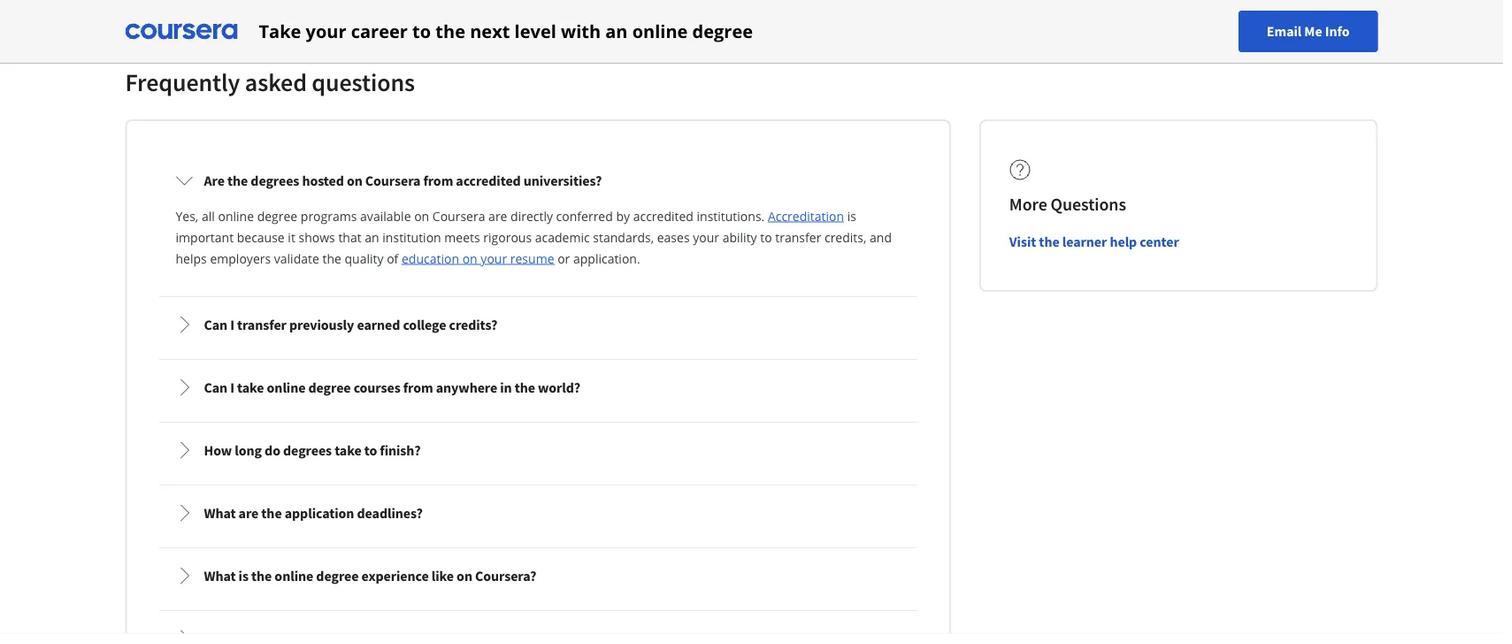 Task type: vqa. For each thing, say whether or not it's contained in the screenshot.
Helps
yes



Task type: locate. For each thing, give the bounding box(es) containing it.
your
[[306, 19, 346, 43], [693, 229, 719, 246], [481, 250, 507, 267]]

2 what from the top
[[204, 567, 236, 585]]

from for anywhere
[[403, 379, 433, 396]]

the left 'next'
[[436, 19, 465, 43]]

more questions
[[1009, 193, 1126, 215]]

coursera up available
[[365, 172, 421, 189]]

the down shows
[[322, 250, 341, 267]]

me
[[1304, 23, 1322, 40]]

college
[[403, 316, 446, 334]]

1 i from the top
[[230, 316, 234, 334]]

1 horizontal spatial is
[[847, 207, 856, 224]]

0 vertical spatial accredited
[[456, 172, 521, 189]]

i
[[230, 316, 234, 334], [230, 379, 234, 396]]

online down what are the application deadlines? at the left of the page
[[275, 567, 313, 585]]

1 vertical spatial an
[[365, 229, 379, 246]]

what are the application deadlines?
[[204, 504, 423, 522]]

2 vertical spatial to
[[364, 441, 377, 459]]

from right courses
[[403, 379, 433, 396]]

is inside is important because it shows that an institution meets rigorous academic standards, eases your ability to transfer credits, and helps employers validate the quality of
[[847, 207, 856, 224]]

level
[[515, 19, 556, 43]]

yes, all online degree programs available on coursera are directly conferred by accredited institutions. accreditation
[[176, 207, 844, 224]]

is important because it shows that an institution meets rigorous academic standards, eases your ability to transfer credits, and helps employers validate the quality of
[[176, 207, 892, 267]]

are
[[488, 207, 507, 224], [239, 504, 259, 522]]

are down the long
[[239, 504, 259, 522]]

2 vertical spatial your
[[481, 250, 507, 267]]

anywhere
[[436, 379, 497, 396]]

2 horizontal spatial to
[[760, 229, 772, 246]]

is
[[847, 207, 856, 224], [239, 567, 249, 585]]

2 i from the top
[[230, 379, 234, 396]]

accreditation link
[[768, 207, 844, 224]]

0 vertical spatial take
[[237, 379, 264, 396]]

how
[[204, 441, 232, 459]]

can i transfer previously earned college credits? button
[[161, 300, 915, 349]]

1 horizontal spatial to
[[412, 19, 431, 43]]

directly
[[511, 207, 553, 224]]

1 horizontal spatial are
[[488, 207, 507, 224]]

are the degrees hosted on coursera from accredited universities? button
[[161, 156, 915, 205]]

education on your resume link
[[402, 250, 554, 267]]

shows
[[299, 229, 335, 246]]

visit the learner help center link
[[1009, 233, 1179, 250]]

0 horizontal spatial take
[[237, 379, 264, 396]]

1 horizontal spatial an
[[605, 19, 628, 43]]

world?
[[538, 379, 581, 396]]

it
[[288, 229, 295, 246]]

long
[[235, 441, 262, 459]]

next
[[470, 19, 510, 43]]

an right that
[[365, 229, 379, 246]]

an
[[605, 19, 628, 43], [365, 229, 379, 246]]

coursera up meets
[[432, 207, 485, 224]]

experience
[[361, 567, 429, 585]]

your right take
[[306, 19, 346, 43]]

1 horizontal spatial take
[[335, 441, 362, 459]]

online
[[632, 19, 688, 43], [218, 207, 254, 224], [267, 379, 306, 396], [275, 567, 313, 585]]

are the degrees hosted on coursera from accredited universities?
[[204, 172, 602, 189]]

coursera
[[365, 172, 421, 189], [432, 207, 485, 224]]

programs
[[301, 207, 357, 224]]

to right ability
[[760, 229, 772, 246]]

0 vertical spatial is
[[847, 207, 856, 224]]

accredited
[[456, 172, 521, 189], [633, 207, 694, 224]]

0 horizontal spatial your
[[306, 19, 346, 43]]

i up how at the left bottom
[[230, 379, 234, 396]]

0 vertical spatial transfer
[[775, 229, 821, 246]]

0 horizontal spatial are
[[239, 504, 259, 522]]

degree
[[692, 19, 753, 43], [257, 207, 297, 224], [308, 379, 351, 396], [316, 567, 359, 585]]

can down helps
[[204, 316, 227, 334]]

degrees
[[251, 172, 299, 189], [283, 441, 332, 459]]

1 horizontal spatial your
[[481, 250, 507, 267]]

i down employers
[[230, 316, 234, 334]]

0 horizontal spatial to
[[364, 441, 377, 459]]

0 horizontal spatial accredited
[[456, 172, 521, 189]]

1 horizontal spatial accredited
[[633, 207, 694, 224]]

helps
[[176, 250, 207, 267]]

your down institutions. on the top of page
[[693, 229, 719, 246]]

the inside is important because it shows that an institution meets rigorous academic standards, eases your ability to transfer credits, and helps employers validate the quality of
[[322, 250, 341, 267]]

what for what are the application deadlines?
[[204, 504, 236, 522]]

take up the long
[[237, 379, 264, 396]]

an right with
[[605, 19, 628, 43]]

your down rigorous on the left
[[481, 250, 507, 267]]

validate
[[274, 250, 319, 267]]

2 horizontal spatial your
[[693, 229, 719, 246]]

list inside the frequently asked questions "element"
[[155, 150, 921, 634]]

accredited up eases
[[633, 207, 694, 224]]

1 vertical spatial are
[[239, 504, 259, 522]]

1 vertical spatial what
[[204, 567, 236, 585]]

transfer down accreditation link
[[775, 229, 821, 246]]

your inside is important because it shows that an institution meets rigorous academic standards, eases your ability to transfer credits, and helps employers validate the quality of
[[693, 229, 719, 246]]

to left finish?
[[364, 441, 377, 459]]

finish?
[[380, 441, 421, 459]]

credits,
[[825, 229, 866, 246]]

0 vertical spatial can
[[204, 316, 227, 334]]

1 vertical spatial can
[[204, 379, 227, 396]]

1 horizontal spatial coursera
[[432, 207, 485, 224]]

list containing are the degrees hosted on coursera from accredited universities?
[[155, 150, 921, 634]]

courses
[[354, 379, 400, 396]]

on
[[347, 172, 363, 189], [414, 207, 429, 224], [462, 250, 477, 267], [457, 567, 472, 585]]

email me info
[[1267, 23, 1350, 40]]

0 horizontal spatial an
[[365, 229, 379, 246]]

0 vertical spatial your
[[306, 19, 346, 43]]

asked
[[245, 67, 307, 98]]

to right career
[[412, 19, 431, 43]]

more
[[1009, 193, 1047, 215]]

1 vertical spatial your
[[693, 229, 719, 246]]

degrees left hosted at the top
[[251, 172, 299, 189]]

rigorous
[[483, 229, 532, 246]]

all
[[202, 207, 215, 224]]

1 vertical spatial is
[[239, 567, 249, 585]]

take left finish?
[[335, 441, 362, 459]]

degrees right do at left
[[283, 441, 332, 459]]

what is the online degree experience like on coursera?
[[204, 567, 536, 585]]

from
[[423, 172, 453, 189], [403, 379, 433, 396]]

0 vertical spatial from
[[423, 172, 453, 189]]

take
[[237, 379, 264, 396], [335, 441, 362, 459]]

what
[[204, 504, 236, 522], [204, 567, 236, 585]]

1 horizontal spatial transfer
[[775, 229, 821, 246]]

0 horizontal spatial is
[[239, 567, 249, 585]]

the
[[436, 19, 465, 43], [227, 172, 248, 189], [1039, 233, 1060, 250], [322, 250, 341, 267], [515, 379, 535, 396], [261, 504, 282, 522], [251, 567, 272, 585]]

can
[[204, 316, 227, 334], [204, 379, 227, 396]]

1 vertical spatial degrees
[[283, 441, 332, 459]]

the right are
[[227, 172, 248, 189]]

to
[[412, 19, 431, 43], [760, 229, 772, 246], [364, 441, 377, 459]]

transfer
[[775, 229, 821, 246], [237, 316, 287, 334]]

0 vertical spatial i
[[230, 316, 234, 334]]

are up rigorous on the left
[[488, 207, 507, 224]]

education on your resume or application.
[[402, 250, 640, 267]]

transfer left 'previously' in the left of the page
[[237, 316, 287, 334]]

accreditation
[[768, 207, 844, 224]]

an inside is important because it shows that an institution meets rigorous academic standards, eases your ability to transfer credits, and helps employers validate the quality of
[[365, 229, 379, 246]]

accredited up yes, all online degree programs available on coursera are directly conferred by accredited institutions. accreditation on the top of the page
[[456, 172, 521, 189]]

coursera?
[[475, 567, 536, 585]]

visit
[[1009, 233, 1036, 250]]

1 vertical spatial coursera
[[432, 207, 485, 224]]

with
[[561, 19, 601, 43]]

can i transfer previously earned college credits?
[[204, 316, 498, 334]]

list
[[155, 150, 921, 634]]

on up institution
[[414, 207, 429, 224]]

0 vertical spatial an
[[605, 19, 628, 43]]

to inside is important because it shows that an institution meets rigorous academic standards, eases your ability to transfer credits, and helps employers validate the quality of
[[760, 229, 772, 246]]

from up meets
[[423, 172, 453, 189]]

0 horizontal spatial coursera
[[365, 172, 421, 189]]

available
[[360, 207, 411, 224]]

1 vertical spatial take
[[335, 441, 362, 459]]

what is the online degree experience like on coursera? button
[[161, 551, 915, 601]]

1 vertical spatial i
[[230, 379, 234, 396]]

1 can from the top
[[204, 316, 227, 334]]

2 can from the top
[[204, 379, 227, 396]]

the down what are the application deadlines? at the left of the page
[[251, 567, 272, 585]]

that
[[338, 229, 362, 246]]

1 vertical spatial transfer
[[237, 316, 287, 334]]

1 what from the top
[[204, 504, 236, 522]]

center
[[1140, 233, 1179, 250]]

0 vertical spatial what
[[204, 504, 236, 522]]

0 horizontal spatial transfer
[[237, 316, 287, 334]]

can up how at the left bottom
[[204, 379, 227, 396]]

the right visit
[[1039, 233, 1060, 250]]

universities?
[[524, 172, 602, 189]]

are inside dropdown button
[[239, 504, 259, 522]]

0 vertical spatial coursera
[[365, 172, 421, 189]]

1 vertical spatial from
[[403, 379, 433, 396]]

1 vertical spatial to
[[760, 229, 772, 246]]

can for can i take online degree courses from anywhere in the world?
[[204, 379, 227, 396]]

from for accredited
[[423, 172, 453, 189]]

0 vertical spatial to
[[412, 19, 431, 43]]



Task type: describe. For each thing, give the bounding box(es) containing it.
questions
[[1051, 193, 1126, 215]]

resume
[[510, 250, 554, 267]]

application
[[285, 504, 354, 522]]

on down meets
[[462, 250, 477, 267]]

of
[[387, 250, 398, 267]]

like
[[432, 567, 454, 585]]

1 vertical spatial accredited
[[633, 207, 694, 224]]

meets
[[444, 229, 480, 246]]

the right the in
[[515, 379, 535, 396]]

important
[[176, 229, 234, 246]]

career
[[351, 19, 408, 43]]

quality
[[345, 250, 384, 267]]

employers
[[210, 250, 271, 267]]

conferred
[[556, 207, 613, 224]]

credits?
[[449, 316, 498, 334]]

learner
[[1062, 233, 1107, 250]]

questions
[[312, 67, 415, 98]]

what for what is the online degree experience like on coursera?
[[204, 567, 236, 585]]

in
[[500, 379, 512, 396]]

earned
[[357, 316, 400, 334]]

are
[[204, 172, 225, 189]]

online right with
[[632, 19, 688, 43]]

i for take
[[230, 379, 234, 396]]

how long do degrees take to finish?
[[204, 441, 421, 459]]

coursera inside are the degrees hosted on coursera from accredited universities? dropdown button
[[365, 172, 421, 189]]

the left application
[[261, 504, 282, 522]]

deadlines?
[[357, 504, 423, 522]]

coursera image
[[125, 17, 238, 46]]

online up do at left
[[267, 379, 306, 396]]

online right all
[[218, 207, 254, 224]]

hosted
[[302, 172, 344, 189]]

do
[[265, 441, 280, 459]]

to inside dropdown button
[[364, 441, 377, 459]]

frequently asked questions
[[125, 67, 415, 98]]

previously
[[289, 316, 354, 334]]

email me info button
[[1238, 11, 1378, 52]]

academic
[[535, 229, 590, 246]]

on right hosted at the top
[[347, 172, 363, 189]]

how long do degrees take to finish? button
[[161, 426, 915, 475]]

or
[[557, 250, 570, 267]]

is inside dropdown button
[[239, 567, 249, 585]]

can i take online degree courses from anywhere in the world? button
[[161, 363, 915, 412]]

education
[[402, 250, 459, 267]]

transfer inside dropdown button
[[237, 316, 287, 334]]

help
[[1110, 233, 1137, 250]]

frequently
[[125, 67, 240, 98]]

transfer inside is important because it shows that an institution meets rigorous academic standards, eases your ability to transfer credits, and helps employers validate the quality of
[[775, 229, 821, 246]]

visit the learner help center
[[1009, 233, 1179, 250]]

accredited inside are the degrees hosted on coursera from accredited universities? dropdown button
[[456, 172, 521, 189]]

take
[[259, 19, 301, 43]]

institution
[[382, 229, 441, 246]]

by
[[616, 207, 630, 224]]

because
[[237, 229, 285, 246]]

on right 'like'
[[457, 567, 472, 585]]

take your career to the next level with an online degree
[[259, 19, 753, 43]]

institutions.
[[697, 207, 765, 224]]

can for can i transfer previously earned college credits?
[[204, 316, 227, 334]]

0 vertical spatial degrees
[[251, 172, 299, 189]]

frequently asked questions element
[[111, 66, 1392, 634]]

application.
[[573, 250, 640, 267]]

0 vertical spatial are
[[488, 207, 507, 224]]

can i take online degree courses from anywhere in the world?
[[204, 379, 581, 396]]

eases
[[657, 229, 690, 246]]

email
[[1267, 23, 1302, 40]]

info
[[1325, 23, 1350, 40]]

ability
[[722, 229, 757, 246]]

i for transfer
[[230, 316, 234, 334]]

standards,
[[593, 229, 654, 246]]

what are the application deadlines? button
[[161, 488, 915, 538]]

yes,
[[176, 207, 198, 224]]

and
[[870, 229, 892, 246]]



